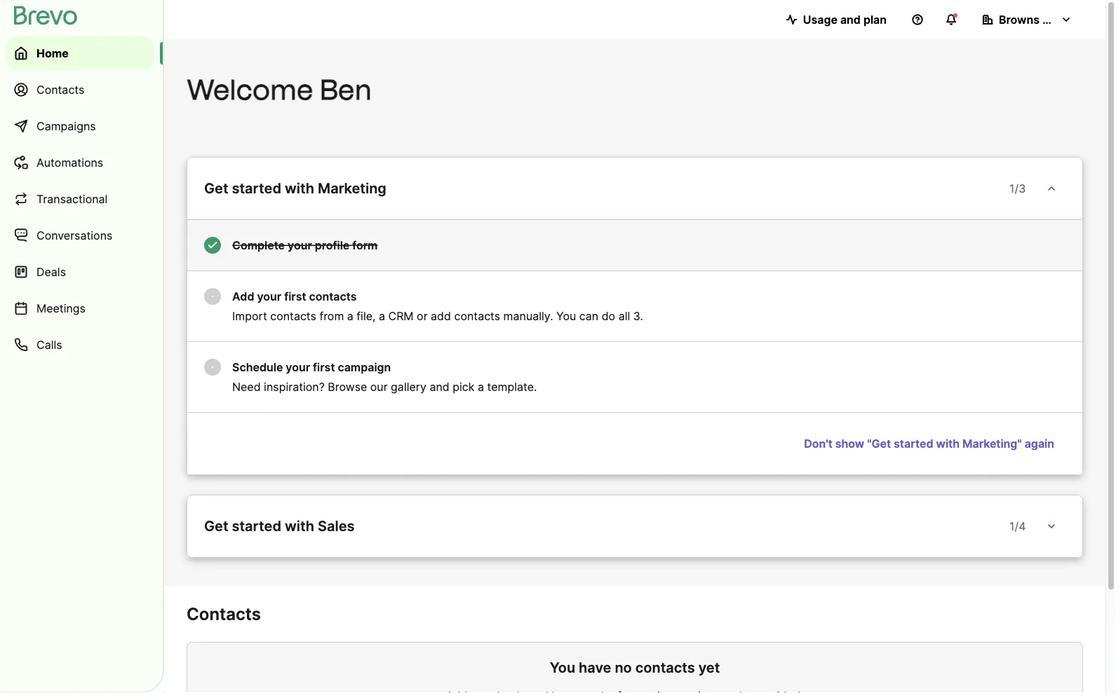 Task type: locate. For each thing, give the bounding box(es) containing it.
profile
[[315, 239, 350, 252]]

get for get started with marketing
[[204, 180, 228, 197]]

1 left 4 on the bottom right
[[1010, 520, 1015, 534]]

first right add
[[284, 290, 306, 303]]

0 horizontal spatial contacts
[[36, 83, 84, 96]]

with for marketing
[[285, 180, 314, 197]]

and left plan
[[841, 13, 861, 26]]

a right the pick
[[478, 380, 484, 394]]

don't show "get started with marketing" again button
[[793, 430, 1066, 458]]

with for sales
[[285, 518, 314, 535]]

contacts up "from"
[[309, 290, 357, 303]]

0 vertical spatial with
[[285, 180, 314, 197]]

your left profile
[[288, 239, 312, 252]]

deals link
[[6, 255, 154, 289]]

your right add
[[257, 290, 281, 303]]

deals
[[36, 265, 66, 279]]

with left the "sales"
[[285, 518, 314, 535]]

your for complete
[[288, 239, 312, 252]]

0 vertical spatial and
[[841, 13, 861, 26]]

0 horizontal spatial and
[[430, 380, 450, 394]]

get started with marketing
[[204, 180, 387, 197]]

you
[[556, 309, 576, 323], [550, 660, 575, 677]]

1 vertical spatial first
[[313, 361, 335, 374]]

2 get from the top
[[204, 518, 228, 535]]

1 vertical spatial started
[[894, 437, 934, 451]]

0 vertical spatial get
[[204, 180, 228, 197]]

1 vertical spatial you
[[550, 660, 575, 677]]

with
[[285, 180, 314, 197], [936, 437, 960, 451], [285, 518, 314, 535]]

no
[[615, 660, 632, 677]]

campaign
[[338, 361, 391, 374]]

get
[[204, 180, 228, 197], [204, 518, 228, 535]]

2 horizontal spatial a
[[478, 380, 484, 394]]

started inside button
[[894, 437, 934, 451]]

don't show "get started with marketing" again
[[804, 437, 1055, 451]]

1
[[1010, 182, 1015, 195], [1010, 520, 1015, 534]]

campaigns link
[[6, 109, 154, 143]]

usage
[[803, 13, 838, 26]]

your inside add your first contacts import contacts from a file, a crm or add contacts manually. you can do all 3.
[[257, 290, 281, 303]]

a inside schedule your first campaign need inspiration? browse our gallery and pick a template.
[[478, 380, 484, 394]]

0 vertical spatial started
[[232, 180, 281, 197]]

first
[[284, 290, 306, 303], [313, 361, 335, 374]]

1 vertical spatial get
[[204, 518, 228, 535]]

you left can
[[556, 309, 576, 323]]

gallery
[[391, 380, 427, 394]]

1 vertical spatial your
[[257, 290, 281, 303]]

and
[[841, 13, 861, 26], [430, 380, 450, 394]]

a
[[347, 309, 354, 323], [379, 309, 385, 323], [478, 380, 484, 394]]

yet
[[699, 660, 720, 677]]

your inside schedule your first campaign need inspiration? browse our gallery and pick a template.
[[286, 361, 310, 374]]

and left the pick
[[430, 380, 450, 394]]

a right file,
[[379, 309, 385, 323]]

with left marketing
[[285, 180, 314, 197]]

1 vertical spatial /
[[1015, 520, 1019, 534]]

your
[[288, 239, 312, 252], [257, 290, 281, 303], [286, 361, 310, 374]]

0 vertical spatial /
[[1015, 182, 1019, 195]]

0 vertical spatial contacts
[[36, 83, 84, 96]]

1 vertical spatial 1
[[1010, 520, 1015, 534]]

and inside usage and plan button
[[841, 13, 861, 26]]

you left the have at the bottom right of the page
[[550, 660, 575, 677]]

usage and plan
[[803, 13, 887, 26]]

1 left the 3
[[1010, 182, 1015, 195]]

1 / from the top
[[1015, 182, 1019, 195]]

started
[[232, 180, 281, 197], [894, 437, 934, 451], [232, 518, 281, 535]]

0 vertical spatial 1
[[1010, 182, 1015, 195]]

transactional
[[36, 192, 108, 206]]

calls link
[[6, 328, 154, 362]]

1 horizontal spatial first
[[313, 361, 335, 374]]

contacts
[[36, 83, 84, 96], [187, 604, 261, 625]]

with inside button
[[936, 437, 960, 451]]

2 vertical spatial your
[[286, 361, 310, 374]]

do
[[602, 309, 615, 323]]

conversations
[[36, 229, 113, 242]]

2 vertical spatial with
[[285, 518, 314, 535]]

a left file,
[[347, 309, 354, 323]]

you inside add your first contacts import contacts from a file, a crm or add contacts manually. you can do all 3.
[[556, 309, 576, 323]]

1 vertical spatial and
[[430, 380, 450, 394]]

your for add
[[257, 290, 281, 303]]

first inside schedule your first campaign need inspiration? browse our gallery and pick a template.
[[313, 361, 335, 374]]

from
[[320, 309, 344, 323]]

2 1 from the top
[[1010, 520, 1015, 534]]

first inside add your first contacts import contacts from a file, a crm or add contacts manually. you can do all 3.
[[284, 290, 306, 303]]

complete your profile form
[[232, 239, 378, 252]]

/
[[1015, 182, 1019, 195], [1015, 520, 1019, 534]]

template.
[[487, 380, 537, 394]]

0 horizontal spatial a
[[347, 309, 354, 323]]

started for get started with marketing
[[232, 180, 281, 197]]

0 horizontal spatial first
[[284, 290, 306, 303]]

transactional link
[[6, 182, 154, 216]]

1 vertical spatial with
[[936, 437, 960, 451]]

1 1 from the top
[[1010, 182, 1015, 195]]

first up the browse
[[313, 361, 335, 374]]

enterprise
[[1043, 13, 1099, 26]]

1 get from the top
[[204, 180, 228, 197]]

your up inspiration?
[[286, 361, 310, 374]]

2 vertical spatial started
[[232, 518, 281, 535]]

contacts
[[309, 290, 357, 303], [270, 309, 316, 323], [454, 309, 500, 323], [636, 660, 695, 677]]

contacts right no
[[636, 660, 695, 677]]

0 vertical spatial first
[[284, 290, 306, 303]]

complete
[[232, 239, 285, 252]]

crm
[[388, 309, 414, 323]]

pick
[[453, 380, 475, 394]]

1 horizontal spatial and
[[841, 13, 861, 26]]

2 / from the top
[[1015, 520, 1019, 534]]

automations
[[36, 156, 103, 169]]

schedule your first campaign need inspiration? browse our gallery and pick a template.
[[232, 361, 537, 394]]

browse
[[328, 380, 367, 394]]

with left marketing"
[[936, 437, 960, 451]]

4
[[1019, 520, 1026, 534]]

marketing"
[[963, 437, 1022, 451]]

sales
[[318, 518, 355, 535]]

0 vertical spatial you
[[556, 309, 576, 323]]

0 vertical spatial your
[[288, 239, 312, 252]]

1 vertical spatial contacts
[[187, 604, 261, 625]]



Task type: describe. For each thing, give the bounding box(es) containing it.
have
[[579, 660, 611, 677]]

/ for get started with sales
[[1015, 520, 1019, 534]]

need
[[232, 380, 261, 394]]

again
[[1025, 437, 1055, 451]]

1 for get started with sales
[[1010, 520, 1015, 534]]

browns
[[999, 13, 1040, 26]]

meetings link
[[6, 292, 154, 326]]

complete your profile form link
[[187, 220, 1083, 272]]

welcome ben
[[187, 73, 372, 107]]

form
[[352, 239, 378, 252]]

get for get started with sales
[[204, 518, 228, 535]]

first for contacts
[[284, 290, 306, 303]]

conversations link
[[6, 219, 154, 253]]

"get
[[867, 437, 891, 451]]

home link
[[6, 36, 154, 70]]

ben
[[320, 73, 372, 107]]

inspiration?
[[264, 380, 325, 394]]

add
[[232, 290, 254, 303]]

your for schedule
[[286, 361, 310, 374]]

browns enterprise
[[999, 13, 1099, 26]]

1 for get started with marketing
[[1010, 182, 1015, 195]]

or
[[417, 309, 428, 323]]

1 horizontal spatial a
[[379, 309, 385, 323]]

contacts link
[[6, 73, 154, 107]]

show
[[835, 437, 865, 451]]

usage and plan button
[[775, 6, 898, 34]]

3.
[[633, 309, 643, 323]]

1 / 3
[[1010, 182, 1026, 195]]

home
[[36, 46, 69, 60]]

first for campaign
[[313, 361, 335, 374]]

our
[[370, 380, 388, 394]]

calls
[[36, 338, 62, 352]]

all
[[619, 309, 630, 323]]

plan
[[864, 13, 887, 26]]

manually.
[[504, 309, 553, 323]]

campaigns
[[36, 119, 96, 133]]

import
[[232, 309, 267, 323]]

/ for get started with marketing
[[1015, 182, 1019, 195]]

get started with sales
[[204, 518, 355, 535]]

add your first contacts import contacts from a file, a crm or add contacts manually. you can do all 3.
[[232, 290, 643, 323]]

don't
[[804, 437, 833, 451]]

automations link
[[6, 146, 154, 180]]

1 / 4
[[1010, 520, 1026, 534]]

welcome
[[187, 73, 313, 107]]

and inside schedule your first campaign need inspiration? browse our gallery and pick a template.
[[430, 380, 450, 394]]

you have no contacts yet
[[550, 660, 720, 677]]

can
[[579, 309, 599, 323]]

contacts left "from"
[[270, 309, 316, 323]]

file,
[[357, 309, 376, 323]]

add
[[431, 309, 451, 323]]

3
[[1019, 182, 1026, 195]]

started for get started with sales
[[232, 518, 281, 535]]

marketing
[[318, 180, 387, 197]]

schedule
[[232, 361, 283, 374]]

contacts right add
[[454, 309, 500, 323]]

meetings
[[36, 302, 86, 315]]

1 horizontal spatial contacts
[[187, 604, 261, 625]]

browns enterprise button
[[971, 6, 1099, 34]]



Task type: vqa. For each thing, say whether or not it's contained in the screenshot.
Deals
yes



